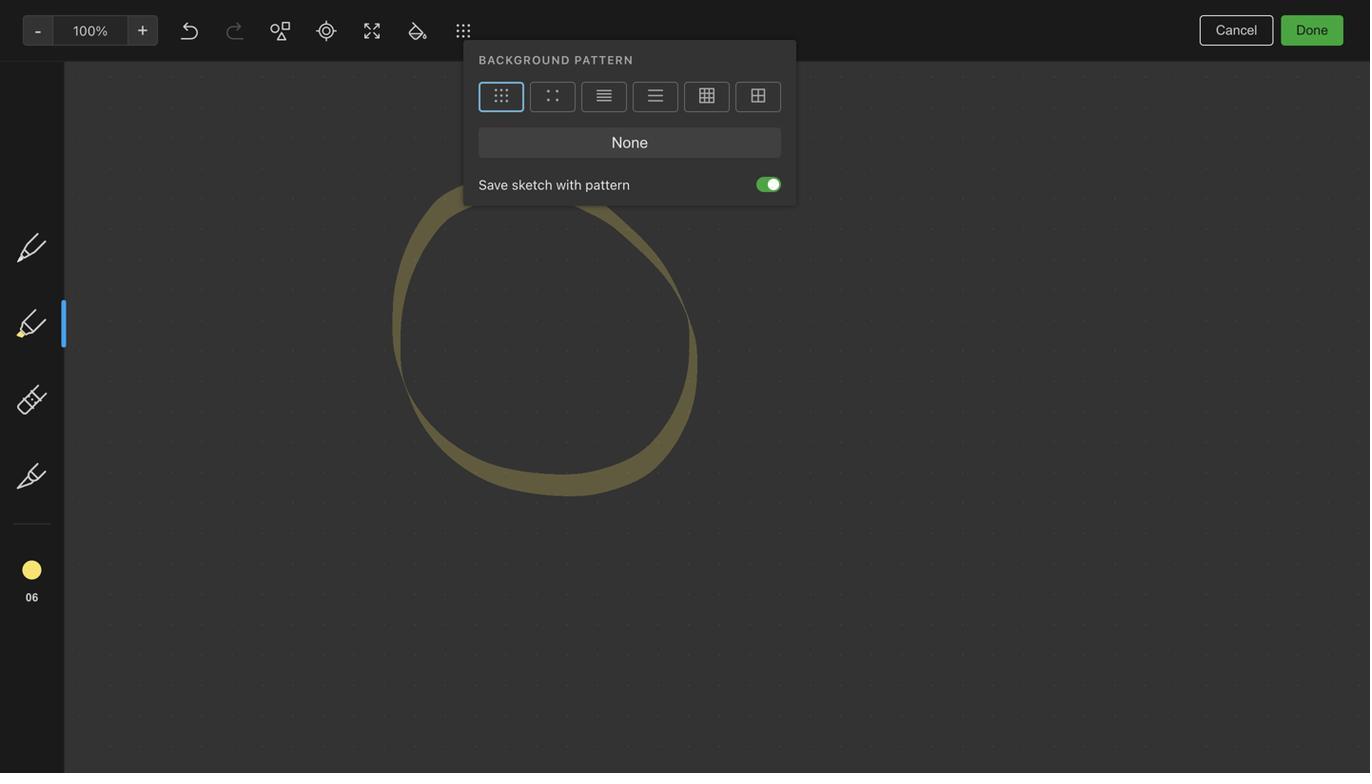 Task type: vqa. For each thing, say whether or not it's contained in the screenshot.
1st More actions icon from the top of the page
no



Task type: describe. For each thing, give the bounding box(es) containing it.
to
[[475, 374, 488, 389]]

work
[[428, 195, 458, 210]]

share
[[1272, 15, 1309, 30]]

morning task open laptop - sign in - check task - check emails - start work - go on lunch - meeting - end of day
[[428, 122, 554, 245]]

Search text field
[[25, 55, 204, 89]]

- left go
[[461, 195, 467, 210]]

tags
[[43, 290, 72, 306]]

notebooks link
[[0, 252, 228, 283]]

saved
[[1322, 748, 1356, 762]]

morning inside "things to do organize files - morning task"
[[428, 412, 479, 427]]

meeting
[[428, 212, 478, 228]]

2 vertical spatial dec
[[428, 581, 449, 594]]

shared with me link
[[0, 313, 228, 344]]

shared with me
[[42, 320, 137, 336]]

go
[[471, 195, 488, 210]]

organize
[[428, 395, 483, 410]]

(
[[83, 188, 88, 202]]

tree containing home
[[0, 149, 228, 669]]

0 horizontal spatial dec
[[259, 428, 280, 442]]

flower
[[259, 122, 302, 138]]

notebooks
[[43, 259, 110, 275]]

- up lunch
[[513, 178, 520, 193]]

sharks!
[[259, 374, 307, 389]]

in
[[428, 160, 439, 176]]

2023
[[747, 59, 779, 74]]

- left sign
[[507, 143, 513, 159]]

upgrade image
[[74, 694, 96, 717]]

on inside note window "element"
[[678, 59, 694, 74]]

add tag image
[[635, 743, 658, 766]]

flower button
[[244, 107, 401, 347]]

1 horizontal spatial 5
[[283, 428, 290, 442]]

sign
[[517, 143, 544, 159]]

notes for notes
[[269, 19, 322, 41]]

1 vertical spatial check
[[428, 178, 467, 193]]

trash link
[[0, 355, 228, 386]]

- right in
[[442, 160, 448, 176]]

settings image
[[194, 15, 217, 38]]

of
[[518, 212, 531, 228]]

14,
[[725, 59, 743, 74]]

task inside "things to do organize files - morning task"
[[482, 412, 510, 427]]

only
[[1190, 15, 1216, 30]]

lunch
[[511, 195, 545, 210]]

note window element
[[0, 0, 1371, 774]]

only you
[[1190, 15, 1240, 30]]



Task type: locate. For each thing, give the bounding box(es) containing it.
1 morning from the top
[[428, 122, 481, 138]]

task down 'files'
[[482, 412, 510, 427]]

tasks button
[[0, 210, 228, 241]]

0 vertical spatial notes
[[269, 19, 322, 41]]

- down go
[[481, 212, 488, 228]]

all changes saved
[[1252, 748, 1356, 762]]

0 vertical spatial dec
[[697, 59, 722, 74]]

edited
[[636, 59, 675, 74]]

0 horizontal spatial notes
[[42, 187, 78, 203]]

on
[[678, 59, 694, 74], [492, 195, 507, 210]]

1 vertical spatial 5
[[283, 428, 290, 442]]

morning
[[428, 122, 481, 138], [428, 412, 479, 427]]

None search field
[[25, 55, 204, 89]]

0 horizontal spatial on
[[492, 195, 507, 210]]

on up end
[[492, 195, 507, 210]]

new
[[42, 109, 69, 125]]

2 horizontal spatial 5
[[452, 581, 459, 594]]

new button
[[11, 100, 217, 134]]

- right 'files'
[[518, 395, 525, 410]]

notes inside tree
[[42, 187, 78, 203]]

2 vertical spatial 5
[[452, 581, 459, 594]]

notes (
[[42, 187, 88, 203]]

0 vertical spatial morning
[[428, 122, 481, 138]]

last
[[606, 59, 632, 74]]

1 horizontal spatial on
[[678, 59, 694, 74]]

0 vertical spatial task
[[484, 122, 514, 138]]

- down sign
[[526, 160, 532, 176]]

open
[[428, 143, 461, 159]]

notes
[[263, 59, 297, 75]]

tasks
[[42, 218, 77, 233]]

0 horizontal spatial 5
[[251, 59, 259, 75]]

- inside "things to do organize files - morning task"
[[518, 395, 525, 410]]

things
[[428, 374, 471, 389]]

task up emails
[[495, 160, 523, 176]]

dec
[[697, 59, 722, 74], [259, 428, 280, 442], [428, 581, 449, 594]]

things to do organize files - morning task
[[428, 374, 525, 427]]

1 horizontal spatial notes
[[269, 19, 322, 41]]

morning up open in the top left of the page
[[428, 122, 481, 138]]

add a reminder image
[[603, 743, 625, 766]]

me
[[118, 320, 137, 336]]

thumbnail image
[[244, 243, 401, 347], [413, 281, 570, 347], [244, 504, 401, 607]]

0 vertical spatial dec 5
[[259, 428, 290, 442]]

0 vertical spatial on
[[678, 59, 694, 74]]

task up laptop
[[484, 122, 514, 138]]

5
[[251, 59, 259, 75], [283, 428, 290, 442], [452, 581, 459, 594]]

-
[[507, 143, 513, 159], [442, 160, 448, 176], [526, 160, 532, 176], [513, 178, 520, 193], [461, 195, 467, 210], [548, 195, 554, 210], [481, 212, 488, 228], [518, 395, 525, 410]]

1 horizontal spatial dec
[[428, 581, 449, 594]]

check down laptop
[[452, 160, 491, 176]]

check
[[452, 160, 491, 176], [428, 178, 467, 193]]

notes up notes
[[269, 19, 322, 41]]

notes
[[269, 19, 322, 41], [42, 187, 78, 203]]

2 horizontal spatial dec
[[697, 59, 722, 74]]

- down start
[[548, 195, 554, 210]]

on right edited
[[678, 59, 694, 74]]

home link
[[0, 149, 228, 180]]

laptop
[[465, 143, 503, 159]]

share button
[[1256, 8, 1325, 38]]

changes
[[1269, 748, 1318, 762]]

expand notebooks image
[[5, 260, 20, 275]]

day
[[428, 229, 450, 245]]

task
[[484, 122, 514, 138], [495, 160, 523, 176], [482, 412, 510, 427]]

1 vertical spatial task
[[495, 160, 523, 176]]

2 vertical spatial task
[[482, 412, 510, 427]]

1 vertical spatial notes
[[42, 187, 78, 203]]

morning inside morning task open laptop - sign in - check task - check emails - start work - go on lunch - meeting - end of day
[[428, 122, 481, 138]]

shared
[[42, 320, 85, 336]]

1 vertical spatial on
[[492, 195, 507, 210]]

you
[[1219, 15, 1240, 30]]

Note Editor text field
[[0, 0, 1371, 774]]

1 vertical spatial dec
[[259, 428, 280, 442]]

thumbnail image for morning task open laptop - sign in - check task - check emails - start work - go on lunch - meeting - end of day
[[244, 243, 401, 347]]

files
[[487, 395, 515, 410]]

1 horizontal spatial dec 5
[[428, 581, 459, 594]]

1 vertical spatial morning
[[428, 412, 479, 427]]

trash
[[42, 362, 76, 378]]

0 vertical spatial check
[[452, 160, 491, 176]]

notes left '('
[[42, 187, 78, 203]]

home
[[42, 157, 78, 172]]

tree
[[0, 149, 228, 669]]

1 vertical spatial dec 5
[[428, 581, 459, 594]]

with
[[89, 320, 115, 336]]

dec inside note window "element"
[[697, 59, 722, 74]]

notes for notes (
[[42, 187, 78, 203]]

check up "work"
[[428, 178, 467, 193]]

0 vertical spatial 5
[[251, 59, 259, 75]]

dec 5
[[259, 428, 290, 442], [428, 581, 459, 594]]

tags button
[[0, 283, 228, 313]]

all
[[1252, 748, 1266, 762]]

2 morning from the top
[[428, 412, 479, 427]]

0 horizontal spatial dec 5
[[259, 428, 290, 442]]

do
[[491, 374, 508, 389]]

on inside morning task open laptop - sign in - check task - check emails - start work - go on lunch - meeting - end of day
[[492, 195, 507, 210]]

end
[[491, 212, 515, 228]]

thumbnail image for things to do organize files - morning task
[[244, 504, 401, 607]]

morning down organize
[[428, 412, 479, 427]]

5 notes
[[251, 59, 297, 75]]

emails
[[470, 178, 510, 193]]

start
[[523, 178, 553, 193]]

last edited on dec 14, 2023
[[606, 59, 779, 74]]



